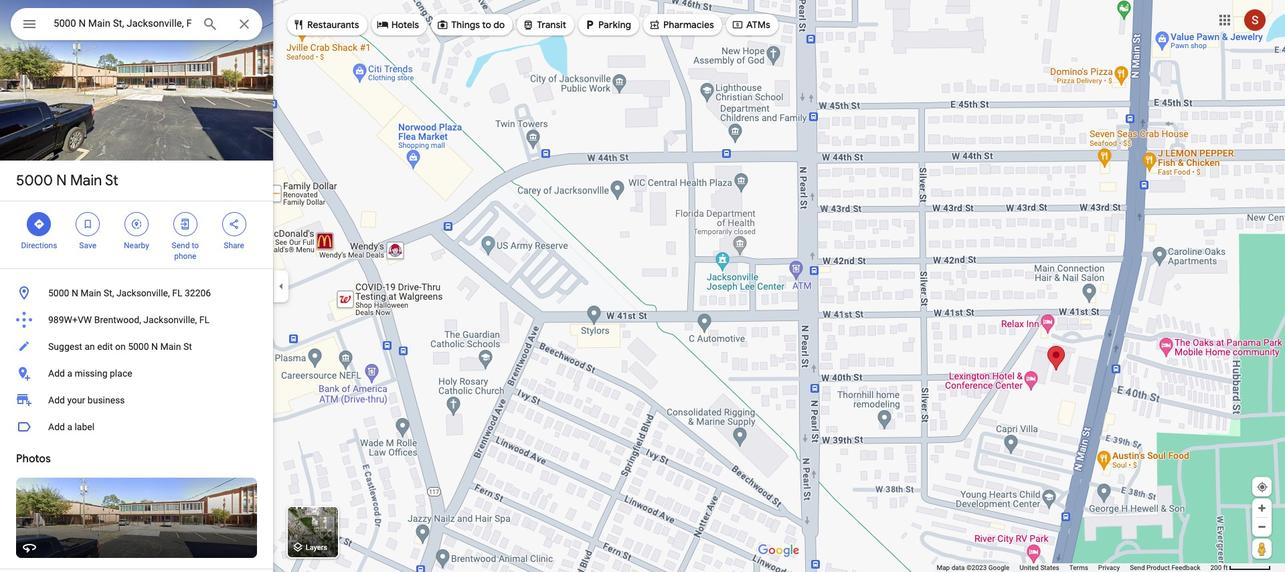 Task type: locate. For each thing, give the bounding box(es) containing it.
add for add a label
[[48, 422, 65, 433]]

a
[[67, 368, 72, 379], [67, 422, 72, 433]]

footer containing map data ©2023 google
[[937, 564, 1211, 572]]

1 vertical spatial st
[[183, 341, 192, 352]]

5000 up the 989w+vw
[[48, 288, 69, 299]]

32206
[[185, 288, 211, 299]]

1 vertical spatial send
[[1130, 564, 1145, 572]]

2 vertical spatial 5000
[[128, 341, 149, 352]]

2 vertical spatial n
[[151, 341, 158, 352]]

0 vertical spatial n
[[56, 171, 67, 190]]

5000 for 5000 n main st
[[16, 171, 53, 190]]

main up 
[[70, 171, 102, 190]]

show your location image
[[1257, 481, 1269, 493]]

add a missing place button
[[0, 360, 273, 387]]

to
[[482, 19, 491, 31], [192, 241, 199, 250]]

send product feedback
[[1130, 564, 1201, 572]]


[[584, 17, 596, 32]]

send inside the send to phone
[[172, 241, 190, 250]]

1 vertical spatial jacksonville,
[[144, 315, 197, 325]]

add left label
[[48, 422, 65, 433]]

None field
[[54, 15, 191, 31]]

fl left 32206
[[172, 288, 182, 299]]

st
[[105, 171, 118, 190], [183, 341, 192, 352]]

main up add a missing place button
[[160, 341, 181, 352]]

send left product
[[1130, 564, 1145, 572]]

1 vertical spatial a
[[67, 422, 72, 433]]

5000 N Main St, Jacksonville, FL 32206 field
[[11, 8, 262, 40]]

1 vertical spatial add
[[48, 395, 65, 406]]

none field inside 5000 n main st, jacksonville, fl 32206 field
[[54, 15, 191, 31]]

5000 right the "on"
[[128, 341, 149, 352]]

feedback
[[1172, 564, 1201, 572]]

0 horizontal spatial st
[[105, 171, 118, 190]]


[[21, 15, 37, 33]]

add your business
[[48, 395, 125, 406]]

main
[[70, 171, 102, 190], [81, 288, 101, 299], [160, 341, 181, 352]]

send product feedback button
[[1130, 564, 1201, 572]]


[[228, 217, 240, 232]]

2 vertical spatial add
[[48, 422, 65, 433]]

send
[[172, 241, 190, 250], [1130, 564, 1145, 572]]

1 horizontal spatial send
[[1130, 564, 1145, 572]]

 atms
[[732, 17, 771, 32]]

main for st
[[70, 171, 102, 190]]

a for missing
[[67, 368, 72, 379]]

label
[[75, 422, 95, 433]]

1 horizontal spatial n
[[72, 288, 78, 299]]

a left missing
[[67, 368, 72, 379]]

layers
[[306, 544, 327, 553]]

0 vertical spatial to
[[482, 19, 491, 31]]

fl inside button
[[172, 288, 182, 299]]

privacy
[[1099, 564, 1120, 572]]

2 add from the top
[[48, 395, 65, 406]]

google account: sheryl atherton  
(sheryl.atherton@adept.ai) image
[[1245, 9, 1266, 31]]

directions
[[21, 241, 57, 250]]

main for st,
[[81, 288, 101, 299]]

0 vertical spatial 5000
[[16, 171, 53, 190]]

terms button
[[1070, 564, 1089, 572]]

phone
[[174, 252, 196, 261]]

footer
[[937, 564, 1211, 572]]

1 add from the top
[[48, 368, 65, 379]]

map
[[937, 564, 950, 572]]

google maps element
[[0, 0, 1285, 572]]

1 horizontal spatial st
[[183, 341, 192, 352]]

3 add from the top
[[48, 422, 65, 433]]


[[522, 17, 534, 32]]

0 vertical spatial main
[[70, 171, 102, 190]]

0 horizontal spatial to
[[192, 241, 199, 250]]

fl
[[172, 288, 182, 299], [199, 315, 210, 325]]

1 a from the top
[[67, 368, 72, 379]]

989w+vw brentwood, jacksonville, fl button
[[0, 307, 273, 333]]

add left the your
[[48, 395, 65, 406]]


[[82, 217, 94, 232]]

0 vertical spatial jacksonville,
[[116, 288, 170, 299]]

1 horizontal spatial to
[[482, 19, 491, 31]]

5000 up 
[[16, 171, 53, 190]]

jacksonville, inside button
[[116, 288, 170, 299]]

main inside "button"
[[160, 341, 181, 352]]

 hotels
[[377, 17, 419, 32]]

1 vertical spatial main
[[81, 288, 101, 299]]

fl down 32206
[[199, 315, 210, 325]]

1 horizontal spatial fl
[[199, 315, 210, 325]]

5000 inside button
[[48, 288, 69, 299]]

to left the do
[[482, 19, 491, 31]]

main inside button
[[81, 288, 101, 299]]

an
[[85, 341, 95, 352]]


[[33, 217, 45, 232]]

n
[[56, 171, 67, 190], [72, 288, 78, 299], [151, 341, 158, 352]]

5000 n main st
[[16, 171, 118, 190]]

main left st,
[[81, 288, 101, 299]]

1 vertical spatial to
[[192, 241, 199, 250]]

to up phone
[[192, 241, 199, 250]]

st up actions for 5000 n main st region
[[105, 171, 118, 190]]

send for send to phone
[[172, 241, 190, 250]]

n inside button
[[72, 288, 78, 299]]

0 horizontal spatial fl
[[172, 288, 182, 299]]

brentwood,
[[94, 315, 141, 325]]

atms
[[746, 19, 771, 31]]

save
[[79, 241, 96, 250]]

5000
[[16, 171, 53, 190], [48, 288, 69, 299], [128, 341, 149, 352]]

a left label
[[67, 422, 72, 433]]

2 a from the top
[[67, 422, 72, 433]]

missing
[[75, 368, 108, 379]]

united states
[[1020, 564, 1060, 572]]

5000 n main st main content
[[0, 0, 273, 572]]

2 vertical spatial main
[[160, 341, 181, 352]]

jacksonville, inside button
[[144, 315, 197, 325]]

on
[[115, 341, 126, 352]]

1 vertical spatial fl
[[199, 315, 210, 325]]

a for label
[[67, 422, 72, 433]]

2 horizontal spatial n
[[151, 341, 158, 352]]

zoom in image
[[1257, 503, 1267, 514]]

jacksonville,
[[116, 288, 170, 299], [144, 315, 197, 325]]

©2023
[[967, 564, 987, 572]]

st down 32206
[[183, 341, 192, 352]]

0 vertical spatial st
[[105, 171, 118, 190]]

0 vertical spatial send
[[172, 241, 190, 250]]

200 ft
[[1211, 564, 1228, 572]]

0 horizontal spatial send
[[172, 241, 190, 250]]

n for st
[[56, 171, 67, 190]]

send up phone
[[172, 241, 190, 250]]

0 horizontal spatial n
[[56, 171, 67, 190]]

 things to do
[[437, 17, 505, 32]]

0 vertical spatial fl
[[172, 288, 182, 299]]

0 vertical spatial a
[[67, 368, 72, 379]]


[[649, 17, 661, 32]]

jacksonville, up 989w+vw brentwood, jacksonville, fl button
[[116, 288, 170, 299]]

jacksonville, down 32206
[[144, 315, 197, 325]]

send inside send product feedback button
[[1130, 564, 1145, 572]]

zoom out image
[[1257, 522, 1267, 532]]

add
[[48, 368, 65, 379], [48, 395, 65, 406], [48, 422, 65, 433]]

0 vertical spatial add
[[48, 368, 65, 379]]

1 vertical spatial n
[[72, 288, 78, 299]]

add down suggest
[[48, 368, 65, 379]]

1 vertical spatial 5000
[[48, 288, 69, 299]]



Task type: vqa. For each thing, say whether or not it's contained in the screenshot.
fourth PHOTO 1 from the bottom of the page
no



Task type: describe. For each thing, give the bounding box(es) containing it.

[[131, 217, 143, 232]]

add for add your business
[[48, 395, 65, 406]]

footer inside google maps element
[[937, 564, 1211, 572]]

data
[[952, 564, 965, 572]]

actions for 5000 n main st region
[[0, 202, 273, 268]]

terms
[[1070, 564, 1089, 572]]

transit
[[537, 19, 566, 31]]

st inside "button"
[[183, 341, 192, 352]]


[[293, 17, 305, 32]]

989w+vw
[[48, 315, 92, 325]]

 search field
[[11, 8, 262, 43]]

add a label
[[48, 422, 95, 433]]

 parking
[[584, 17, 631, 32]]

5000 n main st, jacksonville, fl 32206 button
[[0, 280, 273, 307]]

send for send product feedback
[[1130, 564, 1145, 572]]

place
[[110, 368, 132, 379]]

to inside  things to do
[[482, 19, 491, 31]]

200
[[1211, 564, 1222, 572]]

add a label button
[[0, 414, 273, 441]]

do
[[494, 19, 505, 31]]

 pharmacies
[[649, 17, 714, 32]]

add a missing place
[[48, 368, 132, 379]]

 restaurants
[[293, 17, 359, 32]]

business
[[88, 395, 125, 406]]

n inside "button"
[[151, 341, 158, 352]]

show street view coverage image
[[1253, 539, 1272, 559]]

nearby
[[124, 241, 149, 250]]


[[179, 217, 191, 232]]

ft
[[1224, 564, 1228, 572]]

200 ft button
[[1211, 564, 1271, 572]]

restaurants
[[307, 19, 359, 31]]

your
[[67, 395, 85, 406]]

states
[[1041, 564, 1060, 572]]

united states button
[[1020, 564, 1060, 572]]

hotels
[[391, 19, 419, 31]]

product
[[1147, 564, 1170, 572]]

add for add a missing place
[[48, 368, 65, 379]]

things
[[451, 19, 480, 31]]

suggest an edit on 5000 n main st button
[[0, 333, 273, 360]]

989w+vw brentwood, jacksonville, fl
[[48, 315, 210, 325]]

n for st,
[[72, 288, 78, 299]]

add your business link
[[0, 387, 273, 414]]

united
[[1020, 564, 1039, 572]]

suggest an edit on 5000 n main st
[[48, 341, 192, 352]]


[[732, 17, 744, 32]]

photos
[[16, 453, 51, 466]]


[[377, 17, 389, 32]]

5000 n main st, jacksonville, fl 32206
[[48, 288, 211, 299]]

suggest
[[48, 341, 82, 352]]

5000 for 5000 n main st, jacksonville, fl 32206
[[48, 288, 69, 299]]

fl inside button
[[199, 315, 210, 325]]


[[437, 17, 449, 32]]

st,
[[104, 288, 114, 299]]

 transit
[[522, 17, 566, 32]]

to inside the send to phone
[[192, 241, 199, 250]]

share
[[224, 241, 244, 250]]

privacy button
[[1099, 564, 1120, 572]]

edit
[[97, 341, 113, 352]]

collapse side panel image
[[274, 279, 289, 294]]

map data ©2023 google
[[937, 564, 1010, 572]]

google
[[989, 564, 1010, 572]]

send to phone
[[172, 241, 199, 261]]

parking
[[599, 19, 631, 31]]

pharmacies
[[663, 19, 714, 31]]

5000 inside "button"
[[128, 341, 149, 352]]

 button
[[11, 8, 48, 43]]



